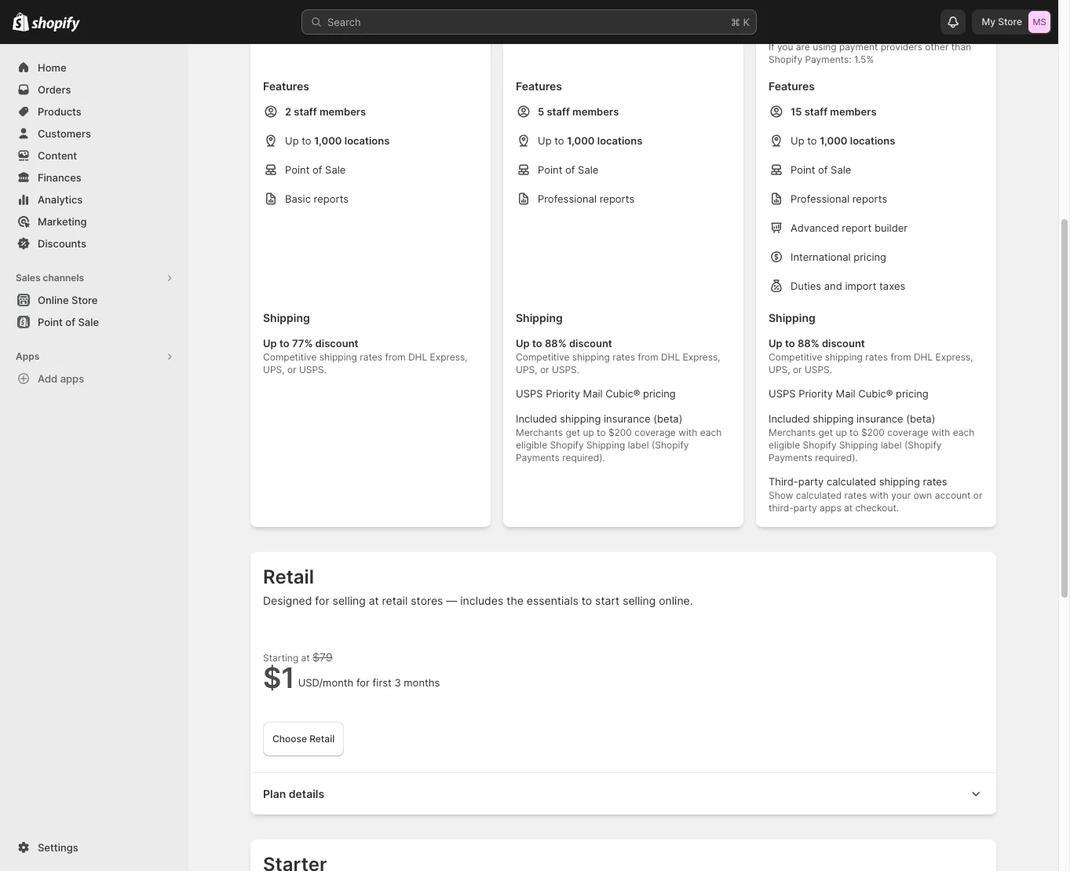 Task type: vqa. For each thing, say whether or not it's contained in the screenshot.
Custom data link
no



Task type: locate. For each thing, give the bounding box(es) containing it.
1 horizontal spatial ups,
[[516, 364, 538, 375]]

discount for 5 staff members
[[569, 337, 612, 350]]

3 discount from the left
[[822, 337, 865, 350]]

priority for 5
[[546, 387, 580, 400]]

2 horizontal spatial reports
[[853, 192, 888, 205]]

priority
[[546, 387, 580, 400], [799, 387, 833, 400]]

0 horizontal spatial for
[[315, 594, 330, 607]]

features
[[263, 79, 310, 93], [516, 79, 562, 93], [769, 79, 815, 93]]

1 horizontal spatial selling
[[623, 594, 656, 607]]

up
[[285, 134, 299, 147], [538, 134, 552, 147], [791, 134, 805, 147], [263, 337, 277, 350], [516, 337, 530, 350], [769, 337, 783, 350]]

features up 15
[[769, 79, 815, 93]]

label for 15 staff members
[[881, 439, 902, 451]]

1 horizontal spatial insurance
[[857, 412, 904, 425]]

1 usps priority mail cubic® pricing from the left
[[516, 387, 676, 400]]

0 horizontal spatial features
[[263, 79, 310, 93]]

2 professional from the left
[[791, 192, 850, 205]]

for right designed
[[315, 594, 330, 607]]

required).
[[563, 452, 606, 463], [815, 452, 858, 463]]

3 1,000 from the left
[[820, 134, 848, 147]]

2 from from the left
[[638, 351, 659, 363]]

designed
[[263, 594, 312, 607]]

0 horizontal spatial label
[[628, 439, 649, 451]]

staff right '2'
[[294, 105, 317, 118]]

1 professional reports from the left
[[538, 192, 635, 205]]

0 vertical spatial store
[[998, 16, 1023, 27]]

insurance for 15 staff members
[[857, 412, 904, 425]]

of for 2
[[313, 163, 322, 176]]

1 (shopify from the left
[[652, 439, 689, 451]]

0 horizontal spatial professional
[[538, 192, 597, 205]]

2 payments from the left
[[769, 452, 813, 463]]

2 get from the left
[[819, 426, 833, 438]]

usps priority mail cubic® pricing
[[516, 387, 676, 400], [769, 387, 929, 400]]

sale for 2 staff members
[[325, 163, 346, 176]]

express,
[[430, 351, 468, 363], [683, 351, 721, 363], [936, 351, 974, 363]]

1 horizontal spatial up
[[836, 426, 847, 438]]

15
[[791, 105, 802, 118]]

1 horizontal spatial cubic®
[[859, 387, 893, 400]]

1 horizontal spatial (shopify
[[905, 439, 942, 451]]

get for 15
[[819, 426, 833, 438]]

are
[[796, 41, 810, 53]]

sale
[[325, 163, 346, 176], [578, 163, 599, 176], [831, 163, 852, 176], [78, 316, 99, 328]]

1.5%
[[854, 53, 874, 65]]

included shipping insurance (beta) merchants get up to $200 coverage with each eligible shopify shipping label (shopify payments required). for 5 staff members
[[516, 412, 722, 463]]

dhl inside the up to 77% discount competitive shipping rates from dhl express, ups, or usps.
[[408, 351, 427, 363]]

1 coverage from the left
[[635, 426, 676, 438]]

2 each from the left
[[953, 426, 975, 438]]

up to 1,000 locations for 15 staff members
[[791, 134, 896, 147]]

mail for 5 staff members
[[583, 387, 603, 400]]

0 horizontal spatial cubic®
[[606, 387, 640, 400]]

2 staff from the left
[[547, 105, 570, 118]]

members right '2'
[[320, 105, 366, 118]]

point for 5
[[538, 163, 563, 176]]

1 horizontal spatial priority
[[799, 387, 833, 400]]

included shipping insurance (beta) merchants get up to $200 coverage with each eligible shopify shipping label (shopify payments required). for 15 staff members
[[769, 412, 975, 463]]

sale down 5 staff members
[[578, 163, 599, 176]]

1 features from the left
[[263, 79, 310, 93]]

sale up basic reports
[[325, 163, 346, 176]]

shipping for 5 staff members
[[516, 311, 563, 324]]

point of sale down online store
[[38, 316, 99, 328]]

2 horizontal spatial locations
[[850, 134, 896, 147]]

calculated
[[827, 475, 877, 488], [796, 489, 842, 501]]

1 cubic® from the left
[[606, 387, 640, 400]]

calculated up checkout.
[[827, 475, 877, 488]]

point down 'online' at the left top
[[38, 316, 63, 328]]

duties and import taxes
[[791, 280, 906, 292]]

members down 1.5%
[[830, 105, 877, 118]]

2 horizontal spatial express,
[[936, 351, 974, 363]]

staff right 15
[[805, 105, 828, 118]]

sales
[[16, 272, 40, 284]]

shipping
[[320, 351, 357, 363], [572, 351, 610, 363], [825, 351, 863, 363], [560, 412, 601, 425], [813, 412, 854, 425], [880, 475, 920, 488]]

2 locations from the left
[[598, 134, 643, 147]]

rates
[[360, 351, 383, 363], [613, 351, 635, 363], [866, 351, 888, 363], [923, 475, 948, 488], [845, 489, 867, 501]]

1 (beta) from the left
[[654, 412, 683, 425]]

1 horizontal spatial members
[[573, 105, 619, 118]]

payments for 15
[[769, 452, 813, 463]]

2 cubic® from the left
[[859, 387, 893, 400]]

locations down 2 staff members
[[345, 134, 390, 147]]

1 horizontal spatial express,
[[683, 351, 721, 363]]

marketing link
[[9, 211, 179, 232]]

1 insurance from the left
[[604, 412, 651, 425]]

$200
[[609, 426, 632, 438], [862, 426, 885, 438]]

0 horizontal spatial reports
[[314, 192, 349, 205]]

1 get from the left
[[566, 426, 580, 438]]

1 horizontal spatial usps.
[[552, 364, 580, 375]]

3 locations from the left
[[850, 134, 896, 147]]

1 up from the left
[[583, 426, 594, 438]]

2 professional reports from the left
[[791, 192, 888, 205]]

1 payments from the left
[[516, 452, 560, 463]]

features for 5
[[516, 79, 562, 93]]

1 included shipping insurance (beta) merchants get up to $200 coverage with each eligible shopify shipping label (shopify payments required). from the left
[[516, 412, 722, 463]]

each for 15 staff members
[[953, 426, 975, 438]]

1 usps from the left
[[516, 387, 543, 400]]

payment
[[840, 41, 878, 53]]

point of sale
[[285, 163, 346, 176], [538, 163, 599, 176], [791, 163, 852, 176], [38, 316, 99, 328]]

stores
[[411, 594, 443, 607]]

2 label from the left
[[881, 439, 902, 451]]

0 vertical spatial for
[[315, 594, 330, 607]]

locations for 5 staff members
[[598, 134, 643, 147]]

2 members from the left
[[573, 105, 619, 118]]

staff right 5
[[547, 105, 570, 118]]

2 express, from the left
[[683, 351, 721, 363]]

2 up to 88% discount competitive shipping rates from dhl express, ups, or usps. from the left
[[769, 337, 974, 375]]

up inside the up to 77% discount competitive shipping rates from dhl express, ups, or usps.
[[263, 337, 277, 350]]

orders link
[[9, 79, 179, 101]]

store for my store
[[998, 16, 1023, 27]]

1 horizontal spatial reports
[[600, 192, 635, 205]]

point of sale up advanced
[[791, 163, 852, 176]]

required). for 15
[[815, 452, 858, 463]]

store up point of sale button
[[72, 294, 98, 306]]

of for 15
[[818, 163, 828, 176]]

features up '2'
[[263, 79, 310, 93]]

0 horizontal spatial mail
[[583, 387, 603, 400]]

2 horizontal spatial pricing
[[896, 387, 929, 400]]

1 locations from the left
[[345, 134, 390, 147]]

of up advanced
[[818, 163, 828, 176]]

point down 15
[[791, 163, 816, 176]]

up to 1,000 locations down 2 staff members
[[285, 134, 390, 147]]

staff for 5
[[547, 105, 570, 118]]

discount
[[315, 337, 359, 350], [569, 337, 612, 350], [822, 337, 865, 350]]

cubic® for 15 staff members
[[859, 387, 893, 400]]

0 horizontal spatial merchants
[[516, 426, 563, 438]]

2 included shipping insurance (beta) merchants get up to $200 coverage with each eligible shopify shipping label (shopify payments required). from the left
[[769, 412, 975, 463]]

1 vertical spatial apps
[[820, 502, 842, 514]]

your
[[892, 489, 911, 501]]

to
[[302, 134, 312, 147], [555, 134, 564, 147], [808, 134, 817, 147], [280, 337, 290, 350], [532, 337, 542, 350], [785, 337, 795, 350], [597, 426, 606, 438], [850, 426, 859, 438], [582, 594, 592, 607]]

1 horizontal spatial included
[[769, 412, 810, 425]]

0 horizontal spatial locations
[[345, 134, 390, 147]]

staff
[[294, 105, 317, 118], [547, 105, 570, 118], [805, 105, 828, 118]]

2 horizontal spatial ups,
[[769, 364, 791, 375]]

apps right add
[[60, 372, 84, 385]]

members for 2 staff members
[[320, 105, 366, 118]]

0 horizontal spatial staff
[[294, 105, 317, 118]]

1 horizontal spatial included shipping insurance (beta) merchants get up to $200 coverage with each eligible shopify shipping label (shopify payments required).
[[769, 412, 975, 463]]

2 (beta) from the left
[[907, 412, 936, 425]]

professional for 15
[[791, 192, 850, 205]]

my store image
[[1029, 11, 1051, 33]]

up to 88% discount competitive shipping rates from dhl express, ups, or usps. for 5 staff members
[[516, 337, 721, 375]]

for inside retail designed for selling at retail stores — includes the essentials to start selling online.
[[315, 594, 330, 607]]

up to 1,000 locations down 15 staff members
[[791, 134, 896, 147]]

at left checkout.
[[844, 502, 853, 514]]

2 included from the left
[[769, 412, 810, 425]]

0 horizontal spatial usps priority mail cubic® pricing
[[516, 387, 676, 400]]

1 professional from the left
[[538, 192, 597, 205]]

1 horizontal spatial merchants
[[769, 426, 816, 438]]

1 vertical spatial at
[[369, 594, 379, 607]]

coverage for 5 staff members
[[635, 426, 676, 438]]

1 required). from the left
[[563, 452, 606, 463]]

competitive inside the up to 77% discount competitive shipping rates from dhl express, ups, or usps.
[[263, 351, 317, 363]]

professional for 5
[[538, 192, 597, 205]]

2 priority from the left
[[799, 387, 833, 400]]

1 dhl from the left
[[408, 351, 427, 363]]

shopify image
[[13, 12, 29, 31], [32, 16, 80, 32]]

shopify
[[769, 53, 803, 65], [550, 439, 584, 451], [803, 439, 837, 451]]

1 mail from the left
[[583, 387, 603, 400]]

store for online store
[[72, 294, 98, 306]]

search
[[328, 16, 361, 28]]

2 horizontal spatial members
[[830, 105, 877, 118]]

2 up to 1,000 locations from the left
[[538, 134, 643, 147]]

apps inside button
[[60, 372, 84, 385]]

from inside the up to 77% discount competitive shipping rates from dhl express, ups, or usps.
[[385, 351, 406, 363]]

0 horizontal spatial priority
[[546, 387, 580, 400]]

sale inside button
[[78, 316, 99, 328]]

up for 5 staff members
[[583, 426, 594, 438]]

label
[[628, 439, 649, 451], [881, 439, 902, 451]]

ups, for 5 staff members
[[516, 364, 538, 375]]

1 horizontal spatial usps
[[769, 387, 796, 400]]

essentials
[[527, 594, 579, 607]]

0 horizontal spatial dhl
[[408, 351, 427, 363]]

1 horizontal spatial professional
[[791, 192, 850, 205]]

1 horizontal spatial up to 1,000 locations
[[538, 134, 643, 147]]

3 up to 1,000 locations from the left
[[791, 134, 896, 147]]

2 reports from the left
[[600, 192, 635, 205]]

2 discount from the left
[[569, 337, 612, 350]]

insurance
[[604, 412, 651, 425], [857, 412, 904, 425]]

features for 2
[[263, 79, 310, 93]]

0 horizontal spatial pricing
[[643, 387, 676, 400]]

1 staff from the left
[[294, 105, 317, 118]]

0 horizontal spatial included
[[516, 412, 557, 425]]

included
[[516, 412, 557, 425], [769, 412, 810, 425]]

first
[[373, 676, 392, 689]]

3 usps. from the left
[[805, 364, 833, 375]]

up to 1,000 locations for 2 staff members
[[285, 134, 390, 147]]

selling right 'start'
[[623, 594, 656, 607]]

members
[[320, 105, 366, 118], [573, 105, 619, 118], [830, 105, 877, 118]]

0 horizontal spatial included shipping insurance (beta) merchants get up to $200 coverage with each eligible shopify shipping label (shopify payments required).
[[516, 412, 722, 463]]

1 horizontal spatial from
[[638, 351, 659, 363]]

apps button
[[9, 346, 179, 368]]

1,000 down 2 staff members
[[314, 134, 342, 147]]

1 horizontal spatial label
[[881, 439, 902, 451]]

usps for 5 staff members
[[516, 387, 543, 400]]

shipping
[[263, 311, 310, 324], [516, 311, 563, 324], [769, 311, 816, 324], [587, 439, 626, 451], [840, 439, 878, 451]]

sale down 15 staff members
[[831, 163, 852, 176]]

1,000 down 15 staff members
[[820, 134, 848, 147]]

0 horizontal spatial 88%
[[545, 337, 567, 350]]

or inside third-party calculated shipping rates show calculated rates with your own account or third-party apps at checkout.
[[974, 489, 983, 501]]

(beta) for 5 staff members
[[654, 412, 683, 425]]

1 merchants from the left
[[516, 426, 563, 438]]

point up basic
[[285, 163, 310, 176]]

3 express, from the left
[[936, 351, 974, 363]]

2 coverage from the left
[[888, 426, 929, 438]]

point down 5
[[538, 163, 563, 176]]

coverage for 15 staff members
[[888, 426, 929, 438]]

0 horizontal spatial ups,
[[263, 364, 285, 375]]

1 competitive from the left
[[263, 351, 317, 363]]

plan details button
[[251, 772, 997, 815]]

retail
[[263, 566, 314, 588], [310, 733, 335, 745]]

1 up to 1,000 locations from the left
[[285, 134, 390, 147]]

2 horizontal spatial up to 1,000 locations
[[791, 134, 896, 147]]

0 horizontal spatial $200
[[609, 426, 632, 438]]

checkout.
[[856, 502, 899, 514]]

to inside the up to 77% discount competitive shipping rates from dhl express, ups, or usps.
[[280, 337, 290, 350]]

up to 1,000 locations down 5 staff members
[[538, 134, 643, 147]]

1 horizontal spatial locations
[[598, 134, 643, 147]]

members for 5 staff members
[[573, 105, 619, 118]]

advanced report builder
[[791, 221, 908, 234]]

retail designed for selling at retail stores — includes the essentials to start selling online.
[[263, 566, 693, 607]]

1 vertical spatial for
[[357, 676, 370, 689]]

start
[[595, 594, 620, 607]]

0 vertical spatial retail
[[263, 566, 314, 588]]

eligible for 15 staff members
[[769, 439, 800, 451]]

merchants
[[516, 426, 563, 438], [769, 426, 816, 438]]

at inside retail designed for selling at retail stores — includes the essentials to start selling online.
[[369, 594, 379, 607]]

2 ups, from the left
[[516, 364, 538, 375]]

3 members from the left
[[830, 105, 877, 118]]

1 horizontal spatial discount
[[569, 337, 612, 350]]

choose
[[273, 733, 307, 745]]

2 competitive from the left
[[516, 351, 570, 363]]

included for 5 staff members
[[516, 412, 557, 425]]

1 1,000 from the left
[[314, 134, 342, 147]]

2 vertical spatial at
[[301, 652, 310, 664]]

5
[[538, 105, 545, 118]]

0 horizontal spatial coverage
[[635, 426, 676, 438]]

1 horizontal spatial usps priority mail cubic® pricing
[[769, 387, 929, 400]]

members right 5
[[573, 105, 619, 118]]

1 up to 88% discount competitive shipping rates from dhl express, ups, or usps. from the left
[[516, 337, 721, 375]]

1 usps. from the left
[[299, 364, 327, 375]]

3 features from the left
[[769, 79, 815, 93]]

locations down 5 staff members
[[598, 134, 643, 147]]

3 ups, from the left
[[769, 364, 791, 375]]

payments for 5
[[516, 452, 560, 463]]

1 from from the left
[[385, 351, 406, 363]]

label for 5 staff members
[[628, 439, 649, 451]]

required). for 5
[[563, 452, 606, 463]]

1 ups, from the left
[[263, 364, 285, 375]]

calculated right show
[[796, 489, 842, 501]]

1,000 down 5 staff members
[[567, 134, 595, 147]]

with for 15 staff members
[[932, 426, 951, 438]]

point of sale down 5 staff members
[[538, 163, 599, 176]]

2 required). from the left
[[815, 452, 858, 463]]

1 members from the left
[[320, 105, 366, 118]]

marketing
[[38, 215, 87, 228]]

1 $200 from the left
[[609, 426, 632, 438]]

0 vertical spatial apps
[[60, 372, 84, 385]]

features up 5
[[516, 79, 562, 93]]

at left "retail"
[[369, 594, 379, 607]]

0 horizontal spatial shopify image
[[13, 12, 29, 31]]

of up basic reports
[[313, 163, 322, 176]]

dhl for 5
[[661, 351, 680, 363]]

1 eligible from the left
[[516, 439, 548, 451]]

1 horizontal spatial at
[[369, 594, 379, 607]]

$200 for 5 staff members
[[609, 426, 632, 438]]

selling left "retail"
[[333, 594, 366, 607]]

for left the first
[[357, 676, 370, 689]]

usps. for 5 staff members
[[552, 364, 580, 375]]

1 priority from the left
[[546, 387, 580, 400]]

0 horizontal spatial apps
[[60, 372, 84, 385]]

2 horizontal spatial with
[[932, 426, 951, 438]]

2 horizontal spatial from
[[891, 351, 912, 363]]

2 (shopify from the left
[[905, 439, 942, 451]]

2 horizontal spatial usps.
[[805, 364, 833, 375]]

0 horizontal spatial (shopify
[[652, 439, 689, 451]]

3 from from the left
[[891, 351, 912, 363]]

point of sale for 15
[[791, 163, 852, 176]]

1 express, from the left
[[430, 351, 468, 363]]

1 horizontal spatial dhl
[[661, 351, 680, 363]]

0 horizontal spatial members
[[320, 105, 366, 118]]

1 horizontal spatial $200
[[862, 426, 885, 438]]

up to 88% discount competitive shipping rates from dhl express, ups, or usps.
[[516, 337, 721, 375], [769, 337, 974, 375]]

1 discount from the left
[[315, 337, 359, 350]]

2 up from the left
[[836, 426, 847, 438]]

1 88% from the left
[[545, 337, 567, 350]]

of down online store
[[65, 316, 75, 328]]

insurance for 5 staff members
[[604, 412, 651, 425]]

2 horizontal spatial competitive
[[769, 351, 823, 363]]

3 competitive from the left
[[769, 351, 823, 363]]

2 insurance from the left
[[857, 412, 904, 425]]

0 horizontal spatial up to 1,000 locations
[[285, 134, 390, 147]]

coverage
[[635, 426, 676, 438], [888, 426, 929, 438]]

for
[[315, 594, 330, 607], [357, 676, 370, 689]]

1 horizontal spatial get
[[819, 426, 833, 438]]

list containing 2 staff members
[[263, 104, 478, 298]]

0 horizontal spatial discount
[[315, 337, 359, 350]]

0 horizontal spatial 1,000
[[314, 134, 342, 147]]

2 usps. from the left
[[552, 364, 580, 375]]

3 reports from the left
[[853, 192, 888, 205]]

and
[[825, 280, 843, 292]]

(shopify
[[652, 439, 689, 451], [905, 439, 942, 451]]

1 horizontal spatial for
[[357, 676, 370, 689]]

2 eligible from the left
[[769, 439, 800, 451]]

discount inside the up to 77% discount competitive shipping rates from dhl express, ups, or usps.
[[315, 337, 359, 350]]

1 each from the left
[[700, 426, 722, 438]]

1 horizontal spatial (beta)
[[907, 412, 936, 425]]

online
[[38, 294, 69, 306]]

1 vertical spatial store
[[72, 294, 98, 306]]

party
[[799, 475, 824, 488], [794, 502, 817, 514]]

0 horizontal spatial required).
[[563, 452, 606, 463]]

0 horizontal spatial usps.
[[299, 364, 327, 375]]

1 horizontal spatial payments
[[769, 452, 813, 463]]

payments:
[[805, 53, 852, 65]]

at left $79
[[301, 652, 310, 664]]

3 staff from the left
[[805, 105, 828, 118]]

point for 2
[[285, 163, 310, 176]]

0 horizontal spatial selling
[[333, 594, 366, 607]]

0 vertical spatial at
[[844, 502, 853, 514]]

shopify inside if you are using payment providers other than shopify payments: 1.5%
[[769, 53, 803, 65]]

my
[[982, 16, 996, 27]]

2 selling from the left
[[623, 594, 656, 607]]

point of sale up basic reports
[[285, 163, 346, 176]]

1 horizontal spatial each
[[953, 426, 975, 438]]

2 $200 from the left
[[862, 426, 885, 438]]

locations down 15 staff members
[[850, 134, 896, 147]]

1 horizontal spatial features
[[516, 79, 562, 93]]

1 horizontal spatial eligible
[[769, 439, 800, 451]]

2 usps priority mail cubic® pricing from the left
[[769, 387, 929, 400]]

0 horizontal spatial payments
[[516, 452, 560, 463]]

0 horizontal spatial insurance
[[604, 412, 651, 425]]

choose retail link
[[263, 722, 344, 756]]

1 horizontal spatial up to 88% discount competitive shipping rates from dhl express, ups, or usps.
[[769, 337, 974, 375]]

2 1,000 from the left
[[567, 134, 595, 147]]

usps
[[516, 387, 543, 400], [769, 387, 796, 400]]

professional reports for 15 staff members
[[791, 192, 888, 205]]

3 dhl from the left
[[914, 351, 933, 363]]

with inside third-party calculated shipping rates show calculated rates with your own account or third-party apps at checkout.
[[870, 489, 889, 501]]

0 horizontal spatial at
[[301, 652, 310, 664]]

retail up designed
[[263, 566, 314, 588]]

2 mail from the left
[[836, 387, 856, 400]]

0 horizontal spatial with
[[679, 426, 698, 438]]

import
[[845, 280, 877, 292]]

1 horizontal spatial professional reports
[[791, 192, 888, 205]]

payments
[[516, 452, 560, 463], [769, 452, 813, 463]]

reports for 5 staff members
[[600, 192, 635, 205]]

products link
[[9, 101, 179, 123]]

2 horizontal spatial dhl
[[914, 351, 933, 363]]

pricing for 5 staff members
[[643, 387, 676, 400]]

customers
[[38, 127, 91, 140]]

2 dhl from the left
[[661, 351, 680, 363]]

at inside third-party calculated shipping rates show calculated rates with your own account or third-party apps at checkout.
[[844, 502, 853, 514]]

other
[[925, 41, 949, 53]]

priority for 15
[[799, 387, 833, 400]]

1 included from the left
[[516, 412, 557, 425]]

includes
[[461, 594, 504, 607]]

reports for 15 staff members
[[853, 192, 888, 205]]

1 label from the left
[[628, 439, 649, 451]]

apps left checkout.
[[820, 502, 842, 514]]

list
[[263, 0, 478, 66], [516, 0, 731, 66], [263, 104, 478, 298], [516, 104, 731, 298], [769, 104, 984, 298], [516, 335, 731, 514], [769, 335, 984, 514]]

each
[[700, 426, 722, 438], [953, 426, 975, 438]]

2 features from the left
[[516, 79, 562, 93]]

0 horizontal spatial (beta)
[[654, 412, 683, 425]]

to inside retail designed for selling at retail stores — includes the essentials to start selling online.
[[582, 594, 592, 607]]

usps. inside the up to 77% discount competitive shipping rates from dhl express, ups, or usps.
[[299, 364, 327, 375]]

2 88% from the left
[[798, 337, 820, 350]]

1 horizontal spatial apps
[[820, 502, 842, 514]]

1 horizontal spatial store
[[998, 16, 1023, 27]]

of down 5 staff members
[[566, 163, 575, 176]]

up to 1,000 locations for 5 staff members
[[538, 134, 643, 147]]

2 merchants from the left
[[769, 426, 816, 438]]

store right my
[[998, 16, 1023, 27]]

mail
[[583, 387, 603, 400], [836, 387, 856, 400]]

0 horizontal spatial usps
[[516, 387, 543, 400]]

cubic® for 5 staff members
[[606, 387, 640, 400]]

2 usps from the left
[[769, 387, 796, 400]]

retail right choose
[[310, 733, 335, 745]]

each for 5 staff members
[[700, 426, 722, 438]]

1 reports from the left
[[314, 192, 349, 205]]

sale down online store link at the top of page
[[78, 316, 99, 328]]

0 horizontal spatial up
[[583, 426, 594, 438]]

professional reports
[[538, 192, 635, 205], [791, 192, 888, 205]]

settings link
[[9, 837, 179, 858]]

store inside button
[[72, 294, 98, 306]]

3
[[395, 676, 401, 689]]



Task type: describe. For each thing, give the bounding box(es) containing it.
features for 15
[[769, 79, 815, 93]]

list containing 5 staff members
[[516, 104, 731, 298]]

providers
[[881, 41, 923, 53]]

my store
[[982, 16, 1023, 27]]

using
[[813, 41, 837, 53]]

2 staff members
[[285, 105, 366, 118]]

the
[[507, 594, 524, 607]]

shopify for 15 staff members
[[803, 439, 837, 451]]

discounts link
[[9, 232, 179, 254]]

shipping inside third-party calculated shipping rates show calculated rates with your own account or third-party apps at checkout.
[[880, 475, 920, 488]]

—
[[446, 594, 457, 607]]

1 vertical spatial retail
[[310, 733, 335, 745]]

1 horizontal spatial shopify image
[[32, 16, 80, 32]]

competitive for 5 staff members
[[516, 351, 570, 363]]

1 vertical spatial calculated
[[796, 489, 842, 501]]

if
[[769, 41, 775, 53]]

finances
[[38, 171, 82, 184]]

⌘
[[731, 16, 741, 28]]

ups, inside the up to 77% discount competitive shipping rates from dhl express, ups, or usps.
[[263, 364, 285, 375]]

rates inside the up to 77% discount competitive shipping rates from dhl express, ups, or usps.
[[360, 351, 383, 363]]

eligible for 5 staff members
[[516, 439, 548, 451]]

up to 77% discount competitive shipping rates from dhl express, ups, or usps.
[[263, 337, 468, 375]]

point of sale for 5
[[538, 163, 599, 176]]

account
[[935, 489, 971, 501]]

online.
[[659, 594, 693, 607]]

reports for 2 staff members
[[314, 192, 349, 205]]

report
[[842, 221, 872, 234]]

discounts
[[38, 237, 86, 250]]

third-
[[769, 475, 799, 488]]

settings
[[38, 841, 78, 854]]

online store
[[38, 294, 98, 306]]

usd/month
[[298, 676, 354, 689]]

shipping for 15 staff members
[[769, 311, 816, 324]]

starting at $79 $1 usd/month for first 3 months
[[263, 650, 440, 695]]

members for 15 staff members
[[830, 105, 877, 118]]

$200 for 15 staff members
[[862, 426, 885, 438]]

shopify for 5 staff members
[[550, 439, 584, 451]]

builder
[[875, 221, 908, 234]]

staff for 15
[[805, 105, 828, 118]]

from for 5
[[638, 351, 659, 363]]

merchants for 15 staff members
[[769, 426, 816, 438]]

than
[[952, 41, 972, 53]]

competitive for 15 staff members
[[769, 351, 823, 363]]

0 vertical spatial calculated
[[827, 475, 877, 488]]

international
[[791, 251, 851, 263]]

basic reports
[[285, 192, 349, 205]]

point of sale button
[[0, 311, 189, 333]]

content link
[[9, 145, 179, 167]]

express, inside the up to 77% discount competitive shipping rates from dhl express, ups, or usps.
[[430, 351, 468, 363]]

plan details
[[263, 787, 325, 800]]

locations for 2 staff members
[[345, 134, 390, 147]]

details
[[289, 787, 325, 800]]

choose retail
[[273, 733, 335, 745]]

sale for 5 staff members
[[578, 163, 599, 176]]

included for 15 staff members
[[769, 412, 810, 425]]

point of sale for 2
[[285, 163, 346, 176]]

usps priority mail cubic® pricing for 5 staff members
[[516, 387, 676, 400]]

1,000 for 5
[[567, 134, 595, 147]]

plan
[[263, 787, 286, 800]]

products
[[38, 105, 82, 118]]

starting
[[263, 652, 299, 664]]

(beta) for 15 staff members
[[907, 412, 936, 425]]

sales channels button
[[9, 267, 179, 289]]

point for 15
[[791, 163, 816, 176]]

orders
[[38, 83, 71, 96]]

add apps
[[38, 372, 84, 385]]

shipping for 2 staff members
[[263, 311, 310, 324]]

1 horizontal spatial pricing
[[854, 251, 887, 263]]

third-party calculated shipping rates show calculated rates with your own account or third-party apps at checkout.
[[769, 475, 983, 514]]

from for 15
[[891, 351, 912, 363]]

get for 5
[[566, 426, 580, 438]]

(shopify for 5 staff members
[[652, 439, 689, 451]]

with for 5 staff members
[[679, 426, 698, 438]]

point of sale inside button
[[38, 316, 99, 328]]

at inside starting at $79 $1 usd/month for first 3 months
[[301, 652, 310, 664]]

15 staff members
[[791, 105, 877, 118]]

channels
[[43, 272, 84, 284]]

pricing for 15 staff members
[[896, 387, 929, 400]]

1,000 for 2
[[314, 134, 342, 147]]

1 vertical spatial party
[[794, 502, 817, 514]]

of inside button
[[65, 316, 75, 328]]

third-
[[769, 502, 794, 514]]

own
[[914, 489, 933, 501]]

home link
[[9, 57, 179, 79]]

or inside the up to 77% discount competitive shipping rates from dhl express, ups, or usps.
[[287, 364, 297, 375]]

⌘ k
[[731, 16, 750, 28]]

2
[[285, 105, 291, 118]]

point of sale link
[[9, 311, 179, 333]]

0 vertical spatial party
[[799, 475, 824, 488]]

k
[[743, 16, 750, 28]]

if you are using payment providers other than shopify payments: 1.5%
[[769, 41, 972, 65]]

online store button
[[0, 289, 189, 311]]

international pricing
[[791, 251, 887, 263]]

retail
[[382, 594, 408, 607]]

$79
[[313, 650, 333, 664]]

taxes
[[880, 280, 906, 292]]

ups, for 15 staff members
[[769, 364, 791, 375]]

list containing 15 staff members
[[769, 104, 984, 298]]

basic
[[285, 192, 311, 205]]

usps priority mail cubic® pricing for 15 staff members
[[769, 387, 929, 400]]

add
[[38, 372, 58, 385]]

express, for 5 staff members
[[683, 351, 721, 363]]

shipping inside the up to 77% discount competitive shipping rates from dhl express, ups, or usps.
[[320, 351, 357, 363]]

$1
[[263, 661, 295, 695]]

online store link
[[9, 289, 179, 311]]

retail inside retail designed for selling at retail stores — includes the essentials to start selling online.
[[263, 566, 314, 588]]

1,000 for 15
[[820, 134, 848, 147]]

finances link
[[9, 167, 179, 189]]

sales channels
[[16, 272, 84, 284]]

customers link
[[9, 123, 179, 145]]

add apps button
[[9, 368, 179, 390]]

show
[[769, 489, 794, 501]]

usps. for 15 staff members
[[805, 364, 833, 375]]

sale for 15 staff members
[[831, 163, 852, 176]]

home
[[38, 61, 66, 74]]

express, for 15 staff members
[[936, 351, 974, 363]]

5 staff members
[[538, 105, 619, 118]]

discount for 15 staff members
[[822, 337, 865, 350]]

usps for 15 staff members
[[769, 387, 796, 400]]

professional reports for 5 staff members
[[538, 192, 635, 205]]

apps inside third-party calculated shipping rates show calculated rates with your own account or third-party apps at checkout.
[[820, 502, 842, 514]]

of for 5
[[566, 163, 575, 176]]

advanced
[[791, 221, 839, 234]]

duties
[[791, 280, 822, 292]]

88% for 15
[[798, 337, 820, 350]]

mail for 15 staff members
[[836, 387, 856, 400]]

content
[[38, 149, 77, 162]]

apps
[[16, 350, 39, 362]]

77%
[[292, 337, 313, 350]]

point inside 'point of sale' link
[[38, 316, 63, 328]]

88% for 5
[[545, 337, 567, 350]]

dhl for 15
[[914, 351, 933, 363]]

locations for 15 staff members
[[850, 134, 896, 147]]

(shopify for 15 staff members
[[905, 439, 942, 451]]

for inside starting at $79 $1 usd/month for first 3 months
[[357, 676, 370, 689]]

merchants for 5 staff members
[[516, 426, 563, 438]]

staff for 2
[[294, 105, 317, 118]]

up for 15 staff members
[[836, 426, 847, 438]]

up to 88% discount competitive shipping rates from dhl express, ups, or usps. for 15 staff members
[[769, 337, 974, 375]]

1 selling from the left
[[333, 594, 366, 607]]

analytics link
[[9, 189, 179, 211]]



